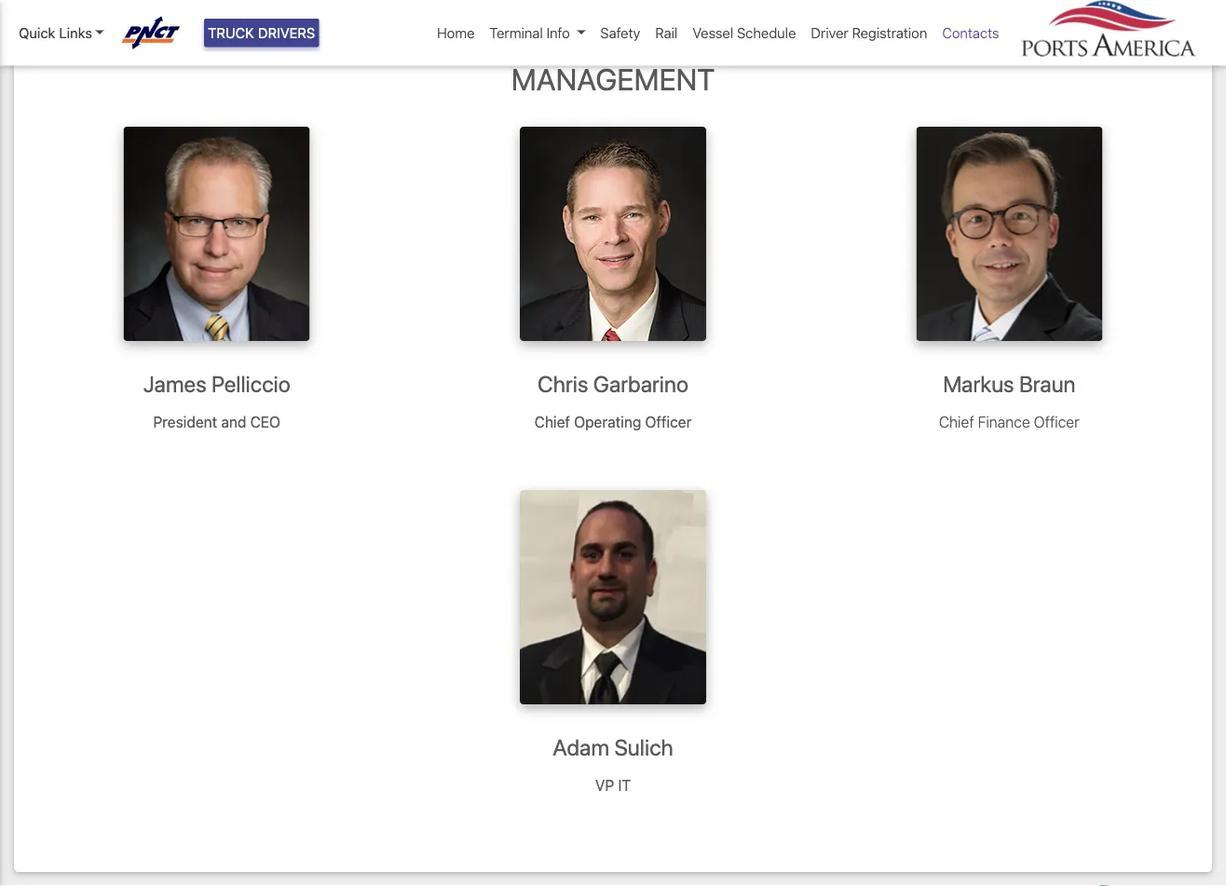 Task type: locate. For each thing, give the bounding box(es) containing it.
drivers
[[258, 25, 315, 41]]

quick
[[19, 25, 55, 41]]

ceo
[[250, 413, 281, 430]]

0 horizontal spatial officer
[[645, 413, 692, 430]]

markus
[[943, 371, 1015, 397]]

driver
[[811, 25, 849, 41]]

terminal
[[490, 25, 543, 41]]

driver registration
[[811, 25, 928, 41]]

chief for chris garbarino
[[535, 413, 570, 430]]

adam sulich image
[[520, 490, 706, 705]]

home link
[[430, 15, 482, 51]]

truck
[[208, 25, 254, 41]]

president and ceo
[[153, 413, 281, 430]]

it
[[618, 776, 631, 794]]

2 officer from the left
[[1034, 413, 1080, 430]]

terminal info
[[490, 25, 570, 41]]

james
[[143, 371, 207, 397]]

1 chief from the left
[[535, 413, 570, 430]]

chief down markus
[[939, 413, 975, 430]]

truck drivers
[[208, 25, 315, 41]]

1 officer from the left
[[645, 413, 692, 430]]

2 chief from the left
[[939, 413, 975, 430]]

info
[[547, 25, 570, 41]]

garbarino
[[593, 371, 689, 397]]

vp it
[[595, 776, 631, 794]]

chief finance officer
[[939, 413, 1080, 430]]

vessel
[[693, 25, 734, 41]]

safety link
[[593, 15, 648, 51]]

chris
[[538, 371, 588, 397]]

1 horizontal spatial chief
[[939, 413, 975, 430]]

contacts link
[[935, 15, 1007, 51]]

officer down 'braun'
[[1034, 413, 1080, 430]]

schedule
[[737, 25, 796, 41]]

adam
[[553, 734, 610, 760]]

chief
[[535, 413, 570, 430], [939, 413, 975, 430]]

rail link
[[648, 15, 685, 51]]

officer
[[645, 413, 692, 430], [1034, 413, 1080, 430]]

management
[[511, 61, 715, 97]]

0 horizontal spatial chief
[[535, 413, 570, 430]]

chris garbarino
[[538, 371, 689, 397]]

officer down garbarino
[[645, 413, 692, 430]]

quick links link
[[19, 22, 104, 43]]

driver registration link
[[804, 15, 935, 51]]

1 horizontal spatial officer
[[1034, 413, 1080, 430]]

chief down chris
[[535, 413, 570, 430]]



Task type: vqa. For each thing, say whether or not it's contained in the screenshot.


Task type: describe. For each thing, give the bounding box(es) containing it.
adam sulich
[[553, 734, 674, 760]]

links
[[59, 25, 92, 41]]

quick links
[[19, 25, 92, 41]]

vessel schedule
[[693, 25, 796, 41]]

vessel schedule link
[[685, 15, 804, 51]]

james pelliccio image
[[124, 127, 310, 341]]

finance
[[978, 413, 1031, 430]]

rail
[[655, 25, 678, 41]]

markus braun
[[943, 371, 1076, 397]]

terminal info link
[[482, 15, 593, 51]]

marcus braun image
[[916, 127, 1103, 341]]

and
[[221, 413, 246, 430]]

operating
[[574, 413, 641, 430]]

safety
[[601, 25, 641, 41]]

braun
[[1019, 371, 1076, 397]]

chief operating officer
[[535, 413, 692, 430]]

officer for garbarino
[[645, 413, 692, 430]]

truck drivers link
[[204, 19, 319, 47]]

registration
[[852, 25, 928, 41]]

james pelliccio
[[143, 371, 291, 397]]

pelliccio
[[212, 371, 291, 397]]

chris garbarino image
[[520, 127, 706, 341]]

vp
[[595, 776, 614, 794]]

chief for markus braun
[[939, 413, 975, 430]]

contacts
[[943, 25, 1000, 41]]

home
[[437, 25, 475, 41]]

sulich
[[615, 734, 674, 760]]

officer for braun
[[1034, 413, 1080, 430]]

president
[[153, 413, 217, 430]]



